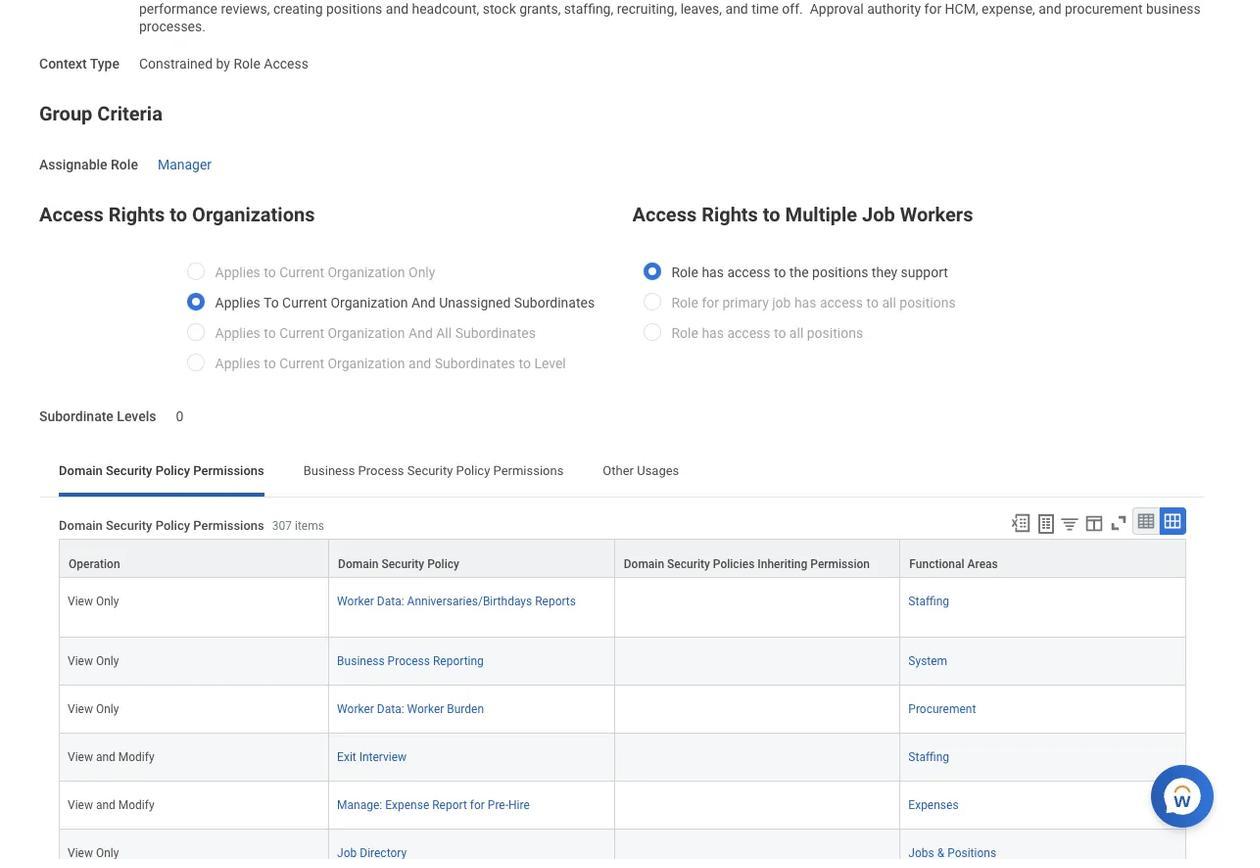 Task type: locate. For each thing, give the bounding box(es) containing it.
applies for applies to current organization only
[[215, 264, 260, 280]]

view and modify
[[68, 751, 154, 764], [68, 799, 154, 812]]

1 row from the top
[[59, 539, 1187, 578]]

staffing link for exit interview
[[909, 747, 950, 764]]

1 vertical spatial staffing link
[[909, 747, 950, 764]]

2 rights from the left
[[702, 203, 758, 226]]

staffing link down functional
[[909, 590, 950, 608]]

to
[[170, 203, 187, 226], [763, 203, 781, 226], [264, 264, 276, 280], [774, 264, 786, 280], [867, 295, 879, 310], [264, 325, 276, 341], [774, 325, 786, 341], [264, 355, 276, 371], [519, 355, 531, 371]]

current for applies to current organization and unassigned subordinates
[[282, 295, 327, 310]]

data: down domain security policy
[[377, 594, 404, 608]]

staffing down functional
[[909, 594, 950, 608]]

0 horizontal spatial rights
[[108, 203, 165, 226]]

2 staffing from the top
[[909, 751, 950, 764]]

2 modify from the top
[[118, 799, 154, 812]]

5 view from the top
[[68, 799, 93, 812]]

permissions up operation popup button at the left
[[193, 518, 264, 533]]

subordinates down all
[[435, 355, 516, 371]]

2 view only element from the top
[[68, 650, 119, 668]]

all down they
[[882, 295, 896, 310]]

data: up interview
[[377, 702, 404, 716]]

has up primary
[[702, 264, 724, 280]]

view only element for worker data:
[[68, 590, 119, 608]]

for inside 'link'
[[470, 799, 485, 812]]

access inside context type element
[[264, 56, 309, 72]]

export to worksheets image
[[1035, 513, 1058, 537]]

for
[[702, 295, 719, 310], [470, 799, 485, 812]]

report
[[432, 799, 467, 812]]

view
[[68, 594, 93, 608], [68, 654, 93, 668], [68, 702, 93, 716], [68, 751, 93, 764], [68, 799, 93, 812]]

domain inside tab list
[[59, 464, 103, 479]]

0 horizontal spatial for
[[470, 799, 485, 812]]

security for domain security policy
[[382, 557, 425, 571]]

security for domain security policies inheriting permission
[[667, 557, 710, 571]]

assignable role
[[39, 157, 138, 172]]

inheriting
[[758, 557, 808, 571]]

domain security policy permissions 307 items
[[59, 518, 324, 533]]

manage: expense report for pre-hire
[[337, 799, 530, 812]]

role for primary job has access to all positions
[[672, 295, 956, 310]]

worker up the exit
[[337, 702, 374, 716]]

only
[[409, 264, 435, 280], [96, 594, 119, 608], [96, 654, 119, 668], [96, 702, 119, 716]]

has
[[702, 264, 724, 280], [795, 295, 817, 310], [702, 325, 724, 341]]

current down applies to current organization and all subordinates
[[279, 355, 324, 371]]

4 cell from the top
[[615, 782, 901, 830]]

3 view only from the top
[[68, 702, 119, 716]]

rights for multiple
[[702, 203, 758, 226]]

organization down applies to current organization and all subordinates
[[328, 355, 405, 371]]

level
[[534, 355, 566, 371]]

0 vertical spatial view and modify element
[[68, 747, 154, 764]]

2 staffing link from the top
[[909, 747, 950, 764]]

access rights to organizations
[[39, 203, 315, 226]]

0 vertical spatial for
[[702, 295, 719, 310]]

for left the pre-
[[470, 799, 485, 812]]

0 vertical spatial and
[[412, 295, 436, 310]]

organization
[[328, 264, 405, 280], [331, 295, 408, 310], [328, 325, 405, 341], [328, 355, 405, 371]]

4 applies from the top
[[215, 355, 260, 371]]

1 horizontal spatial for
[[702, 295, 719, 310]]

subordinates for applies to current organization and all subordinates
[[455, 325, 536, 341]]

for left primary
[[702, 295, 719, 310]]

1 vertical spatial modify
[[118, 799, 154, 812]]

access
[[264, 56, 309, 72], [39, 203, 104, 226], [633, 203, 697, 226]]

1 vertical spatial staffing
[[909, 751, 950, 764]]

usages
[[637, 464, 679, 479]]

process
[[358, 464, 404, 479], [388, 654, 430, 668]]

subordinates down unassigned
[[455, 325, 536, 341]]

and left all
[[409, 325, 433, 341]]

process up domain security policy
[[358, 464, 404, 479]]

view for exit
[[68, 751, 93, 764]]

2 view from the top
[[68, 654, 93, 668]]

worker down domain security policy
[[337, 594, 374, 608]]

applies to current organization and subordinates to level
[[215, 355, 566, 371]]

view only element for business process reporting
[[68, 650, 119, 668]]

4 view from the top
[[68, 751, 93, 764]]

0 vertical spatial view and modify
[[68, 751, 154, 764]]

0 vertical spatial data:
[[377, 594, 404, 608]]

row
[[59, 539, 1187, 578], [59, 578, 1187, 638], [59, 638, 1187, 686], [59, 686, 1187, 734], [59, 734, 1187, 782], [59, 782, 1187, 830], [59, 830, 1187, 859]]

view only for business
[[68, 654, 119, 668]]

4 row from the top
[[59, 686, 1187, 734]]

1 data: from the top
[[377, 594, 404, 608]]

domain security policy permissions
[[59, 464, 264, 479]]

access
[[728, 264, 771, 280], [820, 295, 863, 310], [728, 325, 771, 341]]

1 vertical spatial subordinates
[[455, 325, 536, 341]]

access down assignable
[[39, 203, 104, 226]]

rights for organizations
[[108, 203, 165, 226]]

business up worker data: worker burden link
[[337, 654, 385, 668]]

0 vertical spatial and
[[409, 355, 431, 371]]

manager link
[[158, 153, 212, 172]]

1 vertical spatial business
[[337, 654, 385, 668]]

has for role has access to the positions they support
[[702, 264, 724, 280]]

2 view only from the top
[[68, 654, 119, 668]]

workers
[[900, 203, 974, 226]]

4 view only element from the top
[[68, 843, 119, 859]]

organization for subordinates
[[328, 355, 405, 371]]

manage: expense report for pre-hire link
[[337, 795, 530, 812]]

by
[[216, 56, 230, 72]]

policy inside popup button
[[427, 557, 459, 571]]

role
[[234, 56, 261, 72], [111, 157, 138, 172], [672, 264, 699, 280], [672, 295, 699, 310], [672, 325, 699, 341]]

3 cell from the top
[[615, 686, 901, 734]]

exit interview link
[[337, 747, 407, 764]]

1 view from the top
[[68, 594, 93, 608]]

staffing link
[[909, 590, 950, 608], [909, 747, 950, 764]]

access up primary
[[728, 264, 771, 280]]

positions up role for primary job has access to all positions
[[812, 264, 869, 280]]

0 vertical spatial process
[[358, 464, 404, 479]]

0 vertical spatial modify
[[118, 751, 154, 764]]

and for exit interview
[[96, 751, 115, 764]]

context type
[[39, 56, 120, 72]]

domain for domain security policies inheriting permission
[[624, 557, 664, 571]]

2 data: from the top
[[377, 702, 404, 716]]

worker left burden
[[407, 702, 444, 716]]

applies for applies to current organization and unassigned subordinates
[[215, 295, 260, 310]]

0 horizontal spatial access
[[39, 203, 104, 226]]

staffing up expenses link
[[909, 751, 950, 764]]

view and modify for exit interview
[[68, 751, 154, 764]]

permissions for domain security policy permissions
[[193, 464, 264, 479]]

1 vertical spatial process
[[388, 654, 430, 668]]

functional areas button
[[901, 540, 1186, 577]]

business inside business process reporting link
[[337, 654, 385, 668]]

system
[[909, 654, 948, 668]]

applies to current organization and all subordinates
[[215, 325, 536, 341]]

tab list containing domain security policy permissions
[[39, 450, 1206, 497]]

0 horizontal spatial all
[[790, 325, 804, 341]]

subordinates up level
[[514, 295, 595, 310]]

positions down role for primary job has access to all positions
[[807, 325, 863, 341]]

access inside the access rights to multiple job workers group
[[633, 203, 697, 226]]

rights down manager
[[108, 203, 165, 226]]

role inside group criteria group
[[111, 157, 138, 172]]

1 rights from the left
[[108, 203, 165, 226]]

other
[[603, 464, 634, 479]]

2 vertical spatial and
[[96, 799, 115, 812]]

all
[[436, 325, 452, 341]]

1 vertical spatial and
[[96, 751, 115, 764]]

security for domain security policy permissions 307 items
[[106, 518, 152, 533]]

subordinate levels element
[[176, 397, 184, 426]]

1 vertical spatial access
[[820, 295, 863, 310]]

business for business process security policy permissions
[[304, 464, 355, 479]]

applies for applies to current organization and subordinates to level
[[215, 355, 260, 371]]

worker data: worker burden link
[[337, 699, 484, 716]]

tab list
[[39, 450, 1206, 497]]

1 vertical spatial view and modify element
[[68, 795, 154, 812]]

access down group criteria group at the top of page
[[633, 203, 697, 226]]

access rights to multiple job workers button
[[633, 203, 974, 226]]

3 view from the top
[[68, 702, 93, 716]]

type
[[90, 56, 120, 72]]

1 view and modify element from the top
[[68, 747, 154, 764]]

and left unassigned
[[412, 295, 436, 310]]

307
[[272, 519, 292, 533]]

0 vertical spatial business
[[304, 464, 355, 479]]

1 modify from the top
[[118, 751, 154, 764]]

1 applies from the top
[[215, 264, 260, 280]]

process up worker data: worker burden link
[[388, 654, 430, 668]]

policy up operation popup button at the left
[[155, 518, 190, 533]]

0 vertical spatial has
[[702, 264, 724, 280]]

permissions for domain security policy permissions 307 items
[[193, 518, 264, 533]]

reporting
[[433, 654, 484, 668]]

security up operation
[[106, 518, 152, 533]]

modify for exit interview
[[118, 751, 154, 764]]

has for role has access to all positions
[[702, 325, 724, 341]]

security up domain security policy popup button
[[407, 464, 453, 479]]

reports
[[535, 594, 576, 608]]

policy
[[155, 464, 190, 479], [456, 464, 490, 479], [155, 518, 190, 533], [427, 557, 459, 571]]

context
[[39, 56, 87, 72]]

worker
[[337, 594, 374, 608], [337, 702, 374, 716], [407, 702, 444, 716]]

burden
[[447, 702, 484, 716]]

organizations
[[192, 203, 315, 226]]

1 view only element from the top
[[68, 590, 119, 608]]

current for applies to current organization only
[[279, 264, 324, 280]]

access inside access rights to organizations group
[[39, 203, 104, 226]]

worker for worker data: anniversaries/birthdays reports
[[337, 594, 374, 608]]

cell for expenses
[[615, 782, 901, 830]]

security up worker data: anniversaries/birthdays reports
[[382, 557, 425, 571]]

exit interview
[[337, 751, 407, 764]]

1 staffing from the top
[[909, 594, 950, 608]]

criteria
[[97, 102, 163, 125]]

3 view only element from the top
[[68, 699, 119, 716]]

organization up the applies to current organization and unassigned subordinates in the left top of the page
[[328, 264, 405, 280]]

cell
[[615, 578, 901, 638], [615, 638, 901, 686], [615, 686, 901, 734], [615, 782, 901, 830], [615, 830, 901, 859]]

all down job
[[790, 325, 804, 341]]

current right to
[[282, 295, 327, 310]]

policy up worker data: anniversaries/birthdays reports
[[427, 557, 459, 571]]

expenses link
[[909, 795, 959, 812]]

security
[[106, 464, 152, 479], [407, 464, 453, 479], [106, 518, 152, 533], [382, 557, 425, 571], [667, 557, 710, 571]]

0 vertical spatial positions
[[812, 264, 869, 280]]

1 vertical spatial positions
[[900, 295, 956, 310]]

access down primary
[[728, 325, 771, 341]]

role for role has access to all positions
[[672, 325, 699, 341]]

subordinate levels
[[39, 408, 156, 424]]

1 vertical spatial view only
[[68, 654, 119, 668]]

security left policies
[[667, 557, 710, 571]]

5 row from the top
[[59, 734, 1187, 782]]

and
[[409, 355, 431, 371], [96, 751, 115, 764], [96, 799, 115, 812]]

assignable
[[39, 157, 107, 172]]

role inside context type element
[[234, 56, 261, 72]]

data:
[[377, 594, 404, 608], [377, 702, 404, 716]]

all
[[882, 295, 896, 310], [790, 325, 804, 341]]

2 view and modify element from the top
[[68, 795, 154, 812]]

group criteria
[[39, 102, 163, 125]]

1 horizontal spatial rights
[[702, 203, 758, 226]]

1 vertical spatial and
[[409, 325, 433, 341]]

access rights to multiple job workers group
[[633, 199, 1206, 358]]

0 vertical spatial staffing link
[[909, 590, 950, 608]]

other usages
[[603, 464, 679, 479]]

to
[[264, 295, 279, 310]]

permissions
[[193, 464, 264, 479], [493, 464, 564, 479], [193, 518, 264, 533]]

current down applies to current organization only
[[279, 325, 324, 341]]

3 applies from the top
[[215, 325, 260, 341]]

access for access rights to multiple job workers
[[633, 203, 697, 226]]

2 horizontal spatial access
[[633, 203, 697, 226]]

organization up applies to current organization and all subordinates
[[331, 295, 408, 310]]

view and modify element
[[68, 747, 154, 764], [68, 795, 154, 812]]

access right by
[[264, 56, 309, 72]]

process for security
[[358, 464, 404, 479]]

1 staffing link from the top
[[909, 590, 950, 608]]

2 vertical spatial positions
[[807, 325, 863, 341]]

current down organizations
[[279, 264, 324, 280]]

1 cell from the top
[[615, 578, 901, 638]]

0 vertical spatial subordinates
[[514, 295, 595, 310]]

only for worker data:
[[96, 594, 119, 608]]

access rights to multiple job workers
[[633, 203, 974, 226]]

2 vertical spatial access
[[728, 325, 771, 341]]

organization up 'applies to current organization and subordinates to level'
[[328, 325, 405, 341]]

they
[[872, 264, 898, 280]]

0 vertical spatial access
[[728, 264, 771, 280]]

worker for worker data: worker burden
[[337, 702, 374, 716]]

business process reporting link
[[337, 650, 484, 668]]

staffing link down procurement
[[909, 747, 950, 764]]

and for unassigned
[[412, 295, 436, 310]]

business up items
[[304, 464, 355, 479]]

row containing operation
[[59, 539, 1187, 578]]

domain security policies inheriting permission
[[624, 557, 870, 571]]

1 view and modify from the top
[[68, 751, 154, 764]]

process for reporting
[[388, 654, 430, 668]]

current
[[279, 264, 324, 280], [282, 295, 327, 310], [279, 325, 324, 341], [279, 355, 324, 371]]

hire
[[509, 799, 530, 812]]

2 vertical spatial view only
[[68, 702, 119, 716]]

view only element
[[68, 590, 119, 608], [68, 650, 119, 668], [68, 699, 119, 716], [68, 843, 119, 859]]

permissions up domain security policy permissions 307 items
[[193, 464, 264, 479]]

rights up primary
[[702, 203, 758, 226]]

domain
[[59, 464, 103, 479], [59, 518, 103, 533], [338, 557, 379, 571], [624, 557, 664, 571]]

positions down support
[[900, 295, 956, 310]]

security down the levels
[[106, 464, 152, 479]]

access down role has access to the positions they support
[[820, 295, 863, 310]]

2 applies from the top
[[215, 295, 260, 310]]

has right job
[[795, 295, 817, 310]]

0 vertical spatial all
[[882, 295, 896, 310]]

0 vertical spatial staffing
[[909, 594, 950, 608]]

positions
[[812, 264, 869, 280], [900, 295, 956, 310], [807, 325, 863, 341]]

policy for domain security policy
[[427, 557, 459, 571]]

7 row from the top
[[59, 830, 1187, 859]]

toolbar
[[1002, 508, 1187, 539]]

1 horizontal spatial access
[[264, 56, 309, 72]]

view only
[[68, 594, 119, 608], [68, 654, 119, 668], [68, 702, 119, 716]]

1 vertical spatial data:
[[377, 702, 404, 716]]

data: for worker
[[377, 702, 404, 716]]

business
[[304, 464, 355, 479], [337, 654, 385, 668]]

job
[[862, 203, 895, 226]]

1 vertical spatial view and modify
[[68, 799, 154, 812]]

expand table image
[[1163, 512, 1183, 532]]

policy for domain security policy permissions 307 items
[[155, 518, 190, 533]]

2 view and modify from the top
[[68, 799, 154, 812]]

2 vertical spatial has
[[702, 325, 724, 341]]

0 vertical spatial view only
[[68, 594, 119, 608]]

policy down 0
[[155, 464, 190, 479]]

process inside tab list
[[358, 464, 404, 479]]

has down primary
[[702, 325, 724, 341]]

view and modify for manage: expense report for pre-hire
[[68, 799, 154, 812]]

1 vertical spatial for
[[470, 799, 485, 812]]



Task type: vqa. For each thing, say whether or not it's contained in the screenshot.
dialog
no



Task type: describe. For each thing, give the bounding box(es) containing it.
support
[[901, 264, 948, 280]]

current for applies to current organization and subordinates to level
[[279, 355, 324, 371]]

applies to current organization and unassigned subordinates
[[215, 295, 595, 310]]

constrained
[[139, 56, 213, 72]]

view for worker
[[68, 702, 93, 716]]

and inside access rights to organizations group
[[409, 355, 431, 371]]

positions for role has access to the positions they support
[[812, 264, 869, 280]]

group
[[39, 102, 92, 125]]

cell for procurement
[[615, 686, 901, 734]]

constrained by role access
[[139, 56, 309, 72]]

system link
[[909, 650, 948, 668]]

2 row from the top
[[59, 578, 1187, 638]]

subordinates for applies to current organization and unassigned subordinates
[[514, 295, 595, 310]]

data: for anniversaries/birthdays
[[377, 594, 404, 608]]

1 vertical spatial has
[[795, 295, 817, 310]]

domain for domain security policy permissions
[[59, 464, 103, 479]]

operation
[[69, 557, 120, 571]]

domain security policy button
[[329, 540, 614, 577]]

functional areas
[[910, 557, 998, 571]]

fullscreen image
[[1108, 513, 1130, 535]]

organization for unassigned
[[331, 295, 408, 310]]

staffing for worker data:
[[909, 594, 950, 608]]

access rights to organizations group
[[39, 199, 613, 427]]

0
[[176, 408, 184, 424]]

view for business
[[68, 654, 93, 668]]

worker data: worker burden
[[337, 702, 484, 716]]

organization for all
[[328, 325, 405, 341]]

permissions left other
[[493, 464, 564, 479]]

policies
[[713, 557, 755, 571]]

cell for staffing
[[615, 578, 901, 638]]

only for business process reporting
[[96, 654, 119, 668]]

worker data: anniversaries/birthdays reports
[[337, 594, 576, 608]]

access for all
[[728, 325, 771, 341]]

policy up domain security policy popup button
[[456, 464, 490, 479]]

group criteria group
[[39, 98, 1206, 175]]

access rights to organizations button
[[39, 203, 315, 226]]

and for all
[[409, 325, 433, 341]]

5 cell from the top
[[615, 830, 901, 859]]

group criteria button
[[39, 102, 163, 125]]

business process security policy permissions
[[304, 464, 564, 479]]

for inside the access rights to multiple job workers group
[[702, 295, 719, 310]]

applies for applies to current organization and all subordinates
[[215, 325, 260, 341]]

positions for role has access to all positions
[[807, 325, 863, 341]]

role has access to all positions
[[672, 325, 863, 341]]

procurement link
[[909, 699, 976, 716]]

role for role for primary job has access to all positions
[[672, 295, 699, 310]]

click to view/edit grid preferences image
[[1084, 513, 1105, 535]]

view and modify element for manage: expense report for pre-hire
[[68, 795, 154, 812]]

view only for worker
[[68, 702, 119, 716]]

unassigned
[[439, 295, 511, 310]]

export to excel image
[[1010, 513, 1032, 535]]

multiple
[[786, 203, 858, 226]]

business for business process reporting
[[337, 654, 385, 668]]

view and modify element for exit interview
[[68, 747, 154, 764]]

business process reporting
[[337, 654, 484, 668]]

1 vertical spatial all
[[790, 325, 804, 341]]

1 horizontal spatial all
[[882, 295, 896, 310]]

expenses
[[909, 799, 959, 812]]

exit
[[337, 751, 356, 764]]

6 row from the top
[[59, 782, 1187, 830]]

procurement
[[909, 702, 976, 716]]

staffing link for worker data:
[[909, 590, 950, 608]]

anniversaries/birthdays
[[407, 594, 532, 608]]

areas
[[968, 557, 998, 571]]

job
[[772, 295, 791, 310]]

items
[[295, 519, 324, 533]]

interview
[[359, 751, 407, 764]]

2 cell from the top
[[615, 638, 901, 686]]

modify for manage: expense report for pre-hire
[[118, 799, 154, 812]]

permission
[[811, 557, 870, 571]]

functional
[[910, 557, 965, 571]]

role for role has access to the positions they support
[[672, 264, 699, 280]]

domain security policy
[[338, 557, 459, 571]]

security for domain security policy permissions
[[106, 464, 152, 479]]

applies to current organization only
[[215, 264, 435, 280]]

domain for domain security policy permissions 307 items
[[59, 518, 103, 533]]

only inside access rights to organizations group
[[409, 264, 435, 280]]

subordinate
[[39, 408, 114, 424]]

operation button
[[60, 540, 328, 577]]

table image
[[1137, 512, 1156, 532]]

2 vertical spatial subordinates
[[435, 355, 516, 371]]

and for manage: expense report for pre-hire
[[96, 799, 115, 812]]

policy for domain security policy permissions
[[155, 464, 190, 479]]

access for access rights to organizations
[[39, 203, 104, 226]]

context type element
[[139, 44, 309, 73]]

role has access to the positions they support
[[672, 264, 948, 280]]

3 row from the top
[[59, 638, 1187, 686]]

only for worker data: worker burden
[[96, 702, 119, 716]]

manage:
[[337, 799, 382, 812]]

staffing for exit interview
[[909, 751, 950, 764]]

1 view only from the top
[[68, 594, 119, 608]]

domain for domain security policy
[[338, 557, 379, 571]]

manager
[[158, 157, 212, 172]]

expense
[[385, 799, 429, 812]]

primary
[[723, 295, 769, 310]]

access for the
[[728, 264, 771, 280]]

pre-
[[488, 799, 509, 812]]

view for manage:
[[68, 799, 93, 812]]

view only element for worker data: worker burden
[[68, 699, 119, 716]]

domain security policies inheriting permission button
[[615, 540, 900, 577]]

current for applies to current organization and all subordinates
[[279, 325, 324, 341]]

levels
[[117, 408, 156, 424]]

select to filter grid data image
[[1059, 514, 1081, 535]]

the
[[790, 264, 809, 280]]



